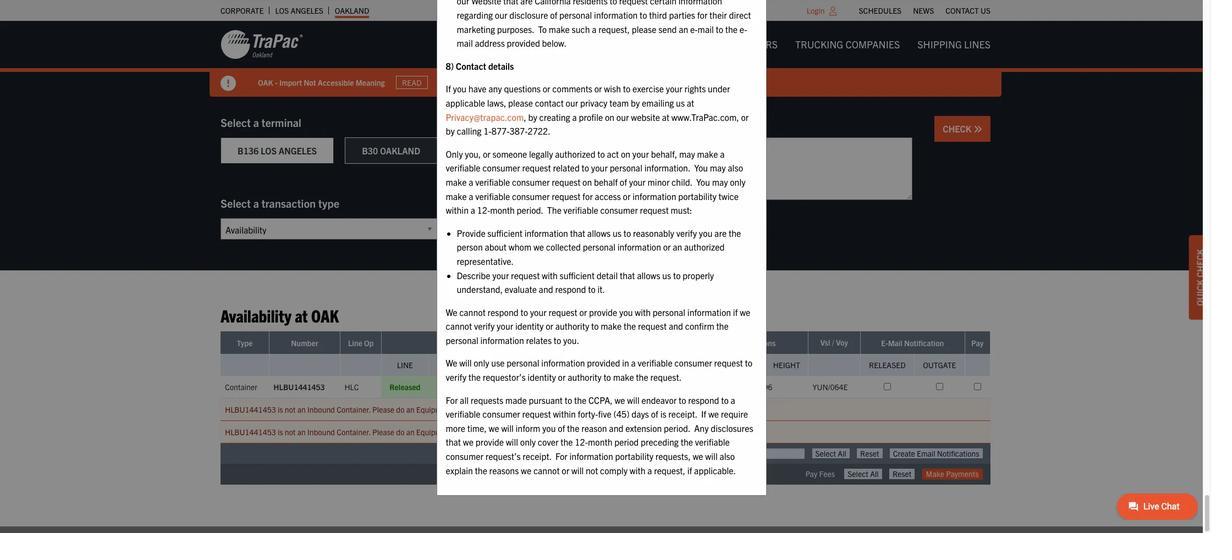 Task type: locate. For each thing, give the bounding box(es) containing it.
dialog
[[436, 0, 767, 496]]

request
[[522, 162, 551, 173], [552, 177, 581, 188], [552, 191, 581, 202], [640, 205, 669, 216], [511, 270, 540, 281], [549, 307, 577, 318], [638, 321, 667, 332], [714, 358, 743, 369], [522, 409, 551, 420]]

that inside any disclosures that we provide will only cover the 12-month period preceding the verifiable consumer request's receipt.
[[446, 437, 461, 448]]

request.
[[650, 372, 681, 383]]

1 history from the top
[[454, 405, 478, 415]]

None checkbox
[[884, 384, 891, 391], [936, 384, 943, 391], [884, 384, 891, 391], [936, 384, 943, 391]]

receipt.
[[669, 409, 697, 420], [523, 451, 551, 462]]

1 vertical spatial select
[[221, 196, 251, 210]]

1 horizontal spatial month
[[588, 437, 613, 448]]

type
[[237, 339, 253, 348], [740, 361, 758, 370]]

your inside the provide sufficient information that allows us to reasonably verify you are the person about whom we collected personal information or an authorized representative. describe your request with sufficient detail that allows us to properly understand, evaluate and respond to it.
[[492, 270, 509, 281]]

menu bar containing cargo owners
[[695, 33, 999, 56]]

12- up provide
[[477, 205, 490, 216]]

2 vertical spatial not
[[586, 465, 598, 476]]

respond up 'any' at the right of the page
[[688, 395, 719, 406]]

our down 'comments'
[[566, 97, 578, 108]]

if
[[733, 307, 738, 318], [687, 465, 692, 476]]

request up "inform"
[[522, 409, 551, 420]]

us left properly
[[662, 270, 671, 281]]

for for all
[[446, 395, 458, 406]]

877-
[[492, 126, 510, 137]]

of up cover on the bottom of page
[[558, 423, 565, 434]]

1 this from the top
[[578, 405, 590, 415]]

authorized down are
[[684, 242, 725, 253]]

type down availability
[[237, 339, 253, 348]]

footer
[[0, 527, 1211, 534]]

hlc
[[345, 383, 359, 392]]

of inside if we require more time, we will inform you of the reason and extension period.
[[558, 423, 565, 434]]

you inside you may only make a verifiable consumer request for access or information portability twice within a 12-month period.
[[696, 177, 710, 188]]

1 container. from the top
[[337, 405, 371, 415]]

to inside the to make such a request, please send an e-mail to the e- mail address provided below.
[[716, 23, 723, 34]]

2 e- from the left
[[740, 23, 747, 34]]

2 vertical spatial may
[[712, 177, 728, 188]]

-
[[275, 77, 278, 87]]

2 vertical spatial respond
[[688, 395, 719, 406]]

with inside the we cannot respond to your request or provide you with personal information if we cannot verify your identity or authority to make the request and confirm the personal information relates to you.
[[635, 307, 651, 318]]

is inside for all requests made pursuant to the ccpa, we will endeavor to respond to a verifiable consumer request within forty-five (45) days of is receipt.
[[660, 409, 666, 420]]

0 vertical spatial for
[[446, 395, 458, 406]]

0 horizontal spatial mail
[[457, 38, 473, 49]]

1 vertical spatial authority
[[568, 372, 602, 383]]

a
[[592, 23, 597, 34], [572, 111, 577, 122], [253, 116, 259, 129], [720, 148, 725, 159], [469, 177, 473, 188], [469, 191, 473, 202], [253, 196, 259, 210], [471, 205, 475, 216], [631, 358, 636, 369], [731, 395, 735, 406], [648, 465, 652, 476]]

you up in
[[619, 307, 633, 318]]

cannot
[[459, 307, 486, 318], [446, 321, 472, 332], [534, 465, 560, 476]]

the inside for all requests made pursuant to the ccpa, we will endeavor to respond to a verifiable consumer request within forty-five (45) days of is receipt.
[[574, 395, 587, 406]]

1 vertical spatial container.
[[337, 428, 371, 438]]

None checkbox
[[974, 384, 981, 391]]

verifiable inside you may also make a verifiable consumer request on behalf of your minor child.
[[475, 177, 510, 188]]

1 horizontal spatial authorized
[[684, 242, 725, 253]]

0 vertical spatial los
[[275, 6, 289, 15]]

line for line op
[[348, 339, 362, 348]]

the verifiable consumer request must:
[[547, 205, 692, 216]]

b30
[[362, 145, 378, 156]]

consumer inside any disclosures that we provide will only cover the 12-month period preceding the verifiable consumer request's receipt.
[[446, 451, 484, 462]]

verifiable down 'any' at the right of the page
[[695, 437, 730, 448]]

0 horizontal spatial at
[[295, 305, 308, 326]]

0 horizontal spatial verify
[[446, 372, 466, 383]]

0 horizontal spatial e-
[[690, 23, 698, 34]]

for inside for all requests made pursuant to the ccpa, we will endeavor to respond to a verifiable consumer request within forty-five (45) days of is receipt.
[[446, 395, 458, 406]]

2 vertical spatial that
[[446, 437, 461, 448]]

a inside only you, or someone legally authorized to act on your behalf, may make a verifiable consumer request related to your personal information.
[[720, 148, 725, 159]]

by right team
[[631, 97, 640, 108]]

0 vertical spatial type
[[237, 339, 253, 348]]

1 horizontal spatial if
[[733, 307, 738, 318]]

oakland link
[[335, 3, 369, 18]]

for information portability requests, we will also explain the reasons we cannot or will not comply with a request, if applicable.
[[446, 451, 736, 476]]

solid image inside banner
[[221, 76, 236, 91]]

behalf
[[594, 177, 618, 188]]

or inside for information portability requests, we will also explain the reasons we cannot or will not comply with a request, if applicable.
[[562, 465, 569, 476]]

released down e-
[[869, 361, 906, 370]]

respond inside for all requests made pursuant to the ccpa, we will endeavor to respond to a verifiable consumer request within forty-five (45) days of is receipt.
[[688, 395, 719, 406]]

you for twice
[[696, 177, 710, 188]]

understand,
[[457, 284, 503, 295]]

released up made
[[489, 383, 520, 392]]

1 get from the top
[[512, 405, 523, 415]]

information inside you may only make a verifiable consumer request for access or information portability twice within a 12-month period.
[[633, 191, 676, 202]]

also inside you may also make a verifiable consumer request on behalf of your minor child.
[[728, 162, 743, 173]]

1 horizontal spatial e-
[[740, 23, 747, 34]]

1 horizontal spatial on
[[605, 111, 615, 122]]

make inside only you, or someone legally authorized to act on your behalf, may make a verifiable consumer request related to your personal information.
[[697, 148, 718, 159]]

consumer down requests
[[483, 409, 520, 420]]

1 vertical spatial history
[[454, 428, 478, 438]]

request inside for all requests made pursuant to the ccpa, we will endeavor to respond to a verifiable consumer request within forty-five (45) days of is receipt.
[[522, 409, 551, 420]]

and down (45)
[[609, 423, 623, 434]]

to up ccpa, at bottom
[[604, 372, 611, 383]]

receipt. down cover on the bottom of page
[[523, 451, 551, 462]]

1 vertical spatial get
[[512, 428, 523, 438]]

select for select a terminal
[[221, 116, 251, 129]]

verify inside the we cannot respond to your request or provide you with personal information if we cannot verify your identity or authority to make the request and confirm the personal information relates to you.
[[474, 321, 495, 332]]

delivered
[[587, 383, 618, 392]]

we
[[534, 242, 544, 253], [740, 307, 750, 318], [615, 395, 625, 406], [708, 409, 719, 420], [489, 423, 499, 434], [463, 437, 474, 448], [693, 451, 703, 462], [521, 465, 531, 476]]

if up applicable
[[446, 83, 451, 94]]

make inside the we cannot respond to your request or provide you with personal information if we cannot verify your identity or authority to make the request and confirm the personal information relates to you.
[[601, 321, 622, 332]]

under
[[708, 83, 730, 94]]

0 horizontal spatial provided
[[507, 38, 540, 49]]

the right explain
[[475, 465, 487, 476]]

consumer inside for all requests made pursuant to the ccpa, we will endeavor to respond to a verifiable consumer request within forty-five (45) days of is receipt.
[[483, 409, 520, 420]]

0 vertical spatial our
[[566, 97, 578, 108]]

of inside you may also make a verifiable consumer request on behalf of your minor child.
[[620, 177, 627, 188]]

1 horizontal spatial verify
[[474, 321, 495, 332]]

personal
[[610, 162, 642, 173], [583, 242, 616, 253], [653, 307, 685, 318], [446, 335, 478, 346], [507, 358, 539, 369]]

allows right the detail
[[637, 270, 660, 281]]

related
[[553, 162, 580, 173]]

menu bar up shipping
[[853, 3, 996, 18]]

los up the oakland image
[[275, 6, 289, 15]]

information up use
[[480, 335, 524, 346]]

2 get from the top
[[512, 428, 523, 438]]

with
[[542, 270, 558, 281], [635, 307, 651, 318], [630, 465, 646, 476]]

1 vertical spatial pay
[[806, 469, 818, 479]]

us down the verifiable consumer request must:
[[613, 228, 622, 239]]

0 vertical spatial month
[[490, 205, 515, 216]]

1 vertical spatial authorized
[[684, 242, 725, 253]]

for left forty-
[[567, 405, 576, 415]]

us
[[981, 6, 991, 15]]

consumer inside only you, or someone legally authorized to act on your behalf, may make a verifiable consumer request related to your personal information.
[[483, 162, 520, 173]]

search
[[480, 405, 502, 415], [480, 428, 502, 438]]

menu bar
[[853, 3, 996, 18], [695, 33, 999, 56]]

your left 'rights'
[[666, 83, 683, 94]]

1 vertical spatial of
[[651, 409, 658, 420]]

make down 'only'
[[446, 177, 467, 188]]

you inside the we cannot respond to your request or provide you with personal information if we cannot verify your identity or authority to make the request and confirm the personal information relates to you.
[[619, 307, 633, 318]]

portability down the child.
[[678, 191, 717, 202]]

enter
[[459, 116, 485, 129]]

cannot inside for information portability requests, we will also explain the reasons we cannot or will not comply with a request, if applicable.
[[534, 465, 560, 476]]

respond inside the we cannot respond to your request or provide you with personal information if we cannot verify your identity or authority to make the request and confirm the personal information relates to you.
[[488, 307, 519, 318]]

1 vertical spatial for
[[567, 405, 576, 415]]

sufficient left the detail
[[560, 270, 595, 281]]

0 vertical spatial by
[[631, 97, 640, 108]]

the down customs
[[469, 372, 481, 383]]

consumer inside we will only use personal information provided in a verifiable consumer request to verify the requestor's identity or authority to make the request.
[[675, 358, 712, 369]]

1 we from the top
[[446, 307, 457, 318]]

twice
[[719, 191, 739, 202]]

verifiable
[[446, 162, 481, 173], [475, 177, 510, 188], [475, 191, 510, 202], [564, 205, 598, 216], [638, 358, 673, 369], [446, 409, 481, 420], [695, 437, 730, 448]]

for left reason in the bottom of the page
[[567, 428, 576, 438]]

oak - import not accessible meaning
[[258, 77, 385, 87]]

the
[[725, 23, 738, 34], [729, 228, 741, 239], [624, 321, 636, 332], [716, 321, 729, 332], [469, 372, 481, 383], [636, 372, 648, 383], [574, 395, 587, 406], [567, 423, 579, 434], [561, 437, 573, 448], [681, 437, 693, 448], [475, 465, 487, 476]]

1 vertical spatial request,
[[654, 465, 685, 476]]

to left properly
[[673, 270, 681, 281]]

oakland image
[[221, 29, 303, 60]]

0 vertical spatial authorized
[[555, 148, 596, 159]]

identity up relates
[[515, 321, 544, 332]]

if down the requests,
[[687, 465, 692, 476]]

if up 'any' at the right of the page
[[701, 409, 706, 420]]

1 vertical spatial verify
[[474, 321, 495, 332]]

2 search from the top
[[480, 428, 502, 438]]

make inside the to make such a request, please send an e-mail to the e- mail address provided below.
[[549, 23, 570, 34]]

verify inside the provide sufficient information that allows us to reasonably verify you are the person about whom we collected personal information or an authorized representative. describe your request with sufficient detail that allows us to properly understand, evaluate and respond to it.
[[676, 228, 697, 239]]

will up the request's
[[506, 437, 518, 448]]

inform
[[516, 423, 540, 434]]

0 vertical spatial do
[[396, 405, 405, 415]]

the inside for information portability requests, we will also explain the reasons we cannot or will not comply with a request, if applicable.
[[475, 465, 487, 476]]

or inside , by creating a profile on our website at www.trapac.com, or by calling 1-877-387-2722.
[[741, 111, 749, 122]]

0 horizontal spatial on
[[583, 177, 592, 188]]

1 horizontal spatial if
[[701, 409, 706, 420]]

we inside any disclosures that we provide will only cover the 12-month period preceding the verifiable consumer request's receipt.
[[463, 437, 474, 448]]

to up require
[[721, 395, 729, 406]]

cargo owners link
[[695, 33, 787, 56]]

0 vertical spatial please
[[372, 405, 394, 415]]

2 equipment from the top
[[416, 428, 453, 438]]

we up dimensions
[[740, 307, 750, 318]]

allows
[[587, 228, 611, 239], [637, 270, 660, 281]]

will left "inform"
[[501, 423, 514, 434]]

send
[[659, 23, 677, 34]]

light image
[[829, 7, 837, 15]]

require
[[721, 409, 748, 420]]

1 vertical spatial mail
[[457, 38, 473, 49]]

request down legally
[[522, 162, 551, 173]]

you inside the provide sufficient information that allows us to reasonably verify you are the person about whom we collected personal information or an authorized representative. describe your request with sufficient detail that allows us to properly understand, evaluate and respond to it.
[[699, 228, 713, 239]]

you inside if we require more time, we will inform you of the reason and extension period.
[[542, 423, 556, 434]]

history down all
[[454, 428, 478, 438]]

companies
[[846, 38, 900, 51]]

1 vertical spatial oak
[[311, 305, 339, 326]]

1 horizontal spatial and
[[609, 423, 623, 434]]

1 horizontal spatial portability
[[678, 191, 717, 202]]

make up the below.
[[549, 23, 570, 34]]

1 horizontal spatial oak
[[311, 305, 339, 326]]

information up comply
[[570, 451, 613, 462]]

12- down reason in the bottom of the page
[[575, 437, 588, 448]]

0 horizontal spatial if
[[446, 83, 451, 94]]

b136
[[238, 145, 259, 156]]

0 vertical spatial us
[[676, 97, 685, 108]]

by left calling
[[446, 126, 455, 137]]

of inside for all requests made pursuant to the ccpa, we will endeavor to respond to a verifiable consumer request within forty-five (45) days of is receipt.
[[651, 409, 658, 420]]

by inside if you have any questions or comments or wish to exercise your rights under applicable laws, please contact our privacy team by emailing us at privacy@trapac.com
[[631, 97, 640, 108]]

request up the
[[552, 191, 581, 202]]

we for we will only use personal information provided in a verifiable consumer request to verify the requestor's identity or authority to make the request.
[[446, 358, 457, 369]]

1 horizontal spatial of
[[620, 177, 627, 188]]

equipment left time,
[[416, 428, 453, 438]]

may inside only you, or someone legally authorized to act on your behalf, may make a verifiable consumer request related to your personal information.
[[679, 148, 695, 159]]

1 vertical spatial search
[[480, 428, 502, 438]]

1-
[[484, 126, 492, 137]]

2 vertical spatial on
[[583, 177, 592, 188]]

more down pursuant
[[525, 428, 542, 438]]

1 vertical spatial our
[[617, 111, 629, 122]]

line left customs
[[397, 361, 413, 370]]

authorized up related
[[555, 148, 596, 159]]

0 vertical spatial within
[[446, 205, 469, 216]]

the inside if we require more time, we will inform you of the reason and extension period.
[[567, 423, 579, 434]]

accessible
[[318, 77, 354, 87]]

to down evaluate
[[521, 307, 528, 318]]

1 horizontal spatial line
[[397, 361, 413, 370]]

if up dimensions
[[733, 307, 738, 318]]

authority up ccpa, at bottom
[[568, 372, 602, 383]]

1 horizontal spatial us
[[662, 270, 671, 281]]

may for twice
[[712, 177, 728, 188]]

only for will
[[474, 358, 489, 369]]

the inside the provide sufficient information that allows us to reasonably verify you are the person about whom we collected personal information or an authorized representative. describe your request with sufficient detail that allows us to properly understand, evaluate and respond to it.
[[729, 228, 741, 239]]

respond down evaluate
[[488, 307, 519, 318]]

1 select from the top
[[221, 116, 251, 129]]

consumer inside you may also make a verifiable consumer request on behalf of your minor child.
[[512, 177, 550, 188]]

or inside only you, or someone legally authorized to act on your behalf, may make a verifiable consumer request related to your personal information.
[[483, 148, 491, 159]]

request up evaluate
[[511, 270, 540, 281]]

for down cover on the bottom of page
[[555, 451, 568, 462]]

you up applicable
[[453, 83, 467, 94]]

2 vertical spatial and
[[609, 423, 623, 434]]

period. inside if we require more time, we will inform you of the reason and extension period.
[[664, 423, 690, 434]]

1 horizontal spatial sufficient
[[560, 270, 595, 281]]

2 inbound from the top
[[307, 428, 335, 438]]

may inside you may also make a verifiable consumer request on behalf of your minor child.
[[710, 162, 726, 173]]

1 vertical spatial please
[[508, 97, 533, 108]]

your up relates
[[530, 307, 547, 318]]

make payments
[[926, 469, 979, 479]]

only inside we will only use personal information provided in a verifiable consumer request to verify the requestor's identity or authority to make the request.
[[474, 358, 489, 369]]

for inside for information portability requests, we will also explain the reasons we cannot or will not comply with a request, if applicable.
[[555, 451, 568, 462]]

1 do from the top
[[396, 405, 405, 415]]

personal up requestor's
[[507, 358, 539, 369]]

banner containing cargo owners
[[0, 21, 1211, 97]]

of
[[620, 177, 627, 188], [651, 409, 658, 420], [558, 423, 565, 434]]

you right information.
[[694, 162, 708, 173]]

make inside you may only make a verifiable consumer request for access or information portability twice within a 12-month period.
[[446, 191, 467, 202]]

0 vertical spatial pay
[[971, 339, 984, 348]]

privacy@trapac.com
[[446, 111, 524, 122]]

we will only use personal information provided in a verifiable consumer request to verify the requestor's identity or authority to make the request.
[[446, 358, 753, 383]]

0 vertical spatial provided
[[507, 38, 540, 49]]

details up any
[[488, 60, 514, 71]]

terminal
[[537, 361, 573, 370]]

explain
[[446, 465, 473, 476]]

consumer inside you may only make a verifiable consumer request for access or information portability twice within a 12-month period.
[[512, 191, 550, 202]]

availability at oak
[[221, 305, 339, 326]]

this up reason in the bottom of the page
[[578, 405, 590, 415]]

request up you.
[[549, 307, 577, 318]]

period. left the
[[517, 205, 543, 216]]

will left use
[[459, 358, 472, 369]]

0 horizontal spatial us
[[613, 228, 622, 239]]

or inside you may only make a verifiable consumer request for access or information portability twice within a 12-month period.
[[623, 191, 631, 202]]

0 vertical spatial line
[[348, 339, 362, 348]]

voy
[[836, 338, 848, 348]]

to left you.
[[554, 335, 561, 346]]

1 vertical spatial hlbu1441453 is not an inbound container. please do an equipment history search to get more details for this container.
[[225, 428, 625, 438]]

by right ,
[[528, 111, 537, 122]]

please
[[632, 23, 657, 34], [508, 97, 533, 108]]

size
[[711, 361, 726, 370]]

made
[[505, 395, 527, 406]]

1 horizontal spatial check
[[1195, 249, 1206, 278]]

0 horizontal spatial oak
[[258, 77, 273, 87]]

provide
[[457, 228, 486, 239]]

about
[[485, 242, 507, 253]]

0 vertical spatial hlbu1441453
[[274, 383, 325, 392]]

0 horizontal spatial line
[[348, 339, 362, 348]]

request, right such
[[599, 23, 630, 34]]

we inside the we cannot respond to your request or provide you with personal information if we cannot verify your identity or authority to make the request and confirm the personal information relates to you.
[[446, 307, 457, 318]]

sufficient up about
[[488, 228, 523, 239]]

0 vertical spatial may
[[679, 148, 695, 159]]

may inside you may only make a verifiable consumer request for access or information portability twice within a 12-month period.
[[712, 177, 728, 188]]

verifiable down someone
[[475, 177, 510, 188]]

1 horizontal spatial please
[[632, 23, 657, 34]]

0 vertical spatial you
[[694, 162, 708, 173]]

payments
[[946, 469, 979, 479]]

your left minor
[[629, 177, 646, 188]]

1 horizontal spatial provide
[[589, 307, 617, 318]]

2 horizontal spatial by
[[631, 97, 640, 108]]

you inside you may also make a verifiable consumer request on behalf of your minor child.
[[694, 162, 708, 173]]

month inside any disclosures that we provide will only cover the 12-month period preceding the verifiable consumer request's receipt.
[[588, 437, 613, 448]]

period. up preceding
[[664, 423, 690, 434]]

0 horizontal spatial portability
[[615, 451, 654, 462]]

consumer up explain
[[446, 451, 484, 462]]

0 vertical spatial allows
[[587, 228, 611, 239]]

select up b136
[[221, 116, 251, 129]]

banner
[[0, 21, 1211, 97]]

2 please from the top
[[372, 428, 394, 438]]

contact us link
[[946, 3, 991, 18]]

type
[[318, 196, 339, 210]]

0 vertical spatial authority
[[555, 321, 589, 332]]

emailing
[[642, 97, 674, 108]]

0 vertical spatial this
[[578, 405, 590, 415]]

the up forty-
[[574, 395, 587, 406]]

0 horizontal spatial for
[[446, 395, 458, 406]]

0 vertical spatial also
[[728, 162, 743, 173]]

if
[[446, 83, 451, 94], [701, 409, 706, 420]]

at inside if you have any questions or comments or wish to exercise your rights under applicable laws, please contact our privacy team by emailing us at privacy@trapac.com
[[687, 97, 694, 108]]

provide inside the we cannot respond to your request or provide you with personal information if we cannot verify your identity or authority to make the request and confirm the personal information relates to you.
[[589, 307, 617, 318]]

0 horizontal spatial provide
[[476, 437, 504, 448]]

are
[[715, 228, 727, 239]]

and left confirm
[[669, 321, 683, 332]]

may
[[679, 148, 695, 159], [710, 162, 726, 173], [712, 177, 728, 188]]

month up email
[[588, 437, 613, 448]]

2 we from the top
[[446, 358, 457, 369]]

cannot up customs
[[446, 321, 472, 332]]

authorized inside the provide sufficient information that allows us to reasonably verify you are the person about whom we collected personal information or an authorized representative. describe your request with sufficient detail that allows us to properly understand, evaluate and respond to it.
[[684, 242, 725, 253]]

solid image
[[221, 76, 236, 91], [974, 125, 982, 134]]

2 select from the top
[[221, 196, 251, 210]]

we inside we will only use personal information provided in a verifiable consumer request to verify the requestor's identity or authority to make the request.
[[446, 358, 457, 369]]

to up cargo at the top of the page
[[716, 23, 723, 34]]

0 vertical spatial period.
[[517, 205, 543, 216]]

and
[[539, 284, 553, 295], [669, 321, 683, 332], [609, 423, 623, 434]]

1 please from the top
[[372, 405, 394, 415]]

personal up customs
[[446, 335, 478, 346]]

the
[[547, 205, 562, 216]]

if inside the we cannot respond to your request or provide you with personal information if we cannot verify your identity or authority to make the request and confirm the personal information relates to you.
[[733, 307, 738, 318]]

month
[[490, 205, 515, 216], [588, 437, 613, 448]]

0 horizontal spatial authorized
[[555, 148, 596, 159]]

request, inside for information portability requests, we will also explain the reasons we cannot or will not comply with a request, if applicable.
[[654, 465, 685, 476]]

shipping lines link
[[909, 33, 999, 56]]

2 do from the top
[[396, 428, 405, 438]]

receipt. up 'any' at the right of the page
[[669, 409, 697, 420]]

lines
[[964, 38, 991, 51]]

on inside you may also make a verifiable consumer request on behalf of your minor child.
[[583, 177, 592, 188]]

verify down customs
[[446, 372, 466, 383]]

make down in
[[613, 372, 634, 383]]

you right the child.
[[696, 177, 710, 188]]

your
[[666, 83, 683, 94], [632, 148, 649, 159], [591, 162, 608, 173], [629, 177, 646, 188], [492, 270, 509, 281], [530, 307, 547, 318], [497, 321, 513, 332]]

request, down the requests,
[[654, 465, 685, 476]]

we inside the provide sufficient information that allows us to reasonably verify you are the person about whom we collected personal information or an authorized representative. describe your request with sufficient detail that allows us to properly understand, evaluate and respond to it.
[[534, 242, 544, 253]]

0 vertical spatial identity
[[515, 321, 544, 332]]

0 vertical spatial at
[[687, 97, 694, 108]]

1 horizontal spatial 12-
[[575, 437, 588, 448]]

make inside you may also make a verifiable consumer request on behalf of your minor child.
[[446, 177, 467, 188]]

0 horizontal spatial pay
[[806, 469, 818, 479]]

only inside you may only make a verifiable consumer request for access or information portability twice within a 12-month period.
[[730, 177, 746, 188]]

also up 'twice'
[[728, 162, 743, 173]]

12- inside any disclosures that we provide will only cover the 12-month period preceding the verifiable consumer request's receipt.
[[575, 437, 588, 448]]

make
[[926, 469, 944, 479]]

get up the request's
[[512, 428, 523, 438]]

will inside for all requests made pursuant to the ccpa, we will endeavor to respond to a verifiable consumer request within forty-five (45) days of is receipt.
[[627, 395, 640, 406]]

cover
[[538, 437, 559, 448]]

more left time,
[[446, 423, 465, 434]]

contact us
[[946, 6, 991, 15]]

line for line
[[397, 361, 413, 370]]

provided inside the to make such a request, please send an e-mail to the e- mail address provided below.
[[507, 38, 540, 49]]

container.
[[337, 405, 371, 415], [337, 428, 371, 438]]

0 horizontal spatial allows
[[587, 228, 611, 239]]

1 vertical spatial receipt.
[[523, 451, 551, 462]]

1 vertical spatial type
[[740, 361, 758, 370]]

we for we cannot respond to your request or provide you with personal information if we cannot verify your identity or authority to make the request and confirm the personal information relates to you.
[[446, 307, 457, 318]]

on inside only you, or someone legally authorized to act on your behalf, may make a verifiable consumer request related to your personal information.
[[621, 148, 630, 159]]

we left use
[[446, 358, 457, 369]]

1 vertical spatial only
[[474, 358, 489, 369]]

number
[[291, 339, 318, 348]]

a inside for all requests made pursuant to the ccpa, we will endeavor to respond to a verifiable consumer request within forty-five (45) days of is receipt.
[[731, 395, 735, 406]]

all
[[460, 395, 469, 406]]

us inside if you have any questions or comments or wish to exercise your rights under applicable laws, please contact our privacy team by emailing us at privacy@trapac.com
[[676, 97, 685, 108]]

on
[[605, 111, 615, 122], [621, 148, 630, 159], [583, 177, 592, 188]]

1 vertical spatial we
[[446, 358, 457, 369]]

verifiable inside for all requests made pursuant to the ccpa, we will endeavor to respond to a verifiable consumer request within forty-five (45) days of is receipt.
[[446, 409, 481, 420]]

2 vertical spatial for
[[567, 428, 576, 438]]

None button
[[812, 449, 850, 459], [857, 449, 883, 459], [890, 449, 983, 459], [845, 469, 882, 479], [889, 469, 915, 479], [812, 449, 850, 459], [857, 449, 883, 459], [890, 449, 983, 459], [845, 469, 882, 479], [889, 469, 915, 479]]

schedules link
[[859, 3, 902, 18]]

oak up number
[[311, 305, 339, 326]]

evaluate
[[505, 284, 537, 295]]

oak
[[258, 77, 273, 87], [311, 305, 339, 326]]

2 vertical spatial verify
[[446, 372, 466, 383]]

privacy
[[580, 97, 608, 108]]

1 vertical spatial portability
[[615, 451, 654, 462]]

that right the detail
[[620, 270, 635, 281]]

0 horizontal spatial oakland
[[335, 6, 369, 15]]

request inside the provide sufficient information that allows us to reasonably verify you are the person about whom we collected personal information or an authorized representative. describe your request with sufficient detail that allows us to properly understand, evaluate and respond to it.
[[511, 270, 540, 281]]

2722.
[[528, 126, 550, 137]]

/
[[832, 338, 834, 348]]



Task type: vqa. For each thing, say whether or not it's contained in the screenshot.
Policy
no



Task type: describe. For each thing, give the bounding box(es) containing it.
1 inbound from the top
[[307, 405, 335, 415]]

1 vertical spatial us
[[613, 228, 622, 239]]

we inside for all requests made pursuant to the ccpa, we will endeavor to respond to a verifiable consumer request within forty-five (45) days of is receipt.
[[615, 395, 625, 406]]

8) contact details
[[446, 60, 514, 71]]

to down dimensions
[[745, 358, 753, 369]]

disclosures
[[711, 423, 753, 434]]

request inside you may also make a verifiable consumer request on behalf of your minor child.
[[552, 177, 581, 188]]

personal inside the provide sufficient information that allows us to reasonably verify you are the person about whom we collected personal information or an authorized representative. describe your request with sufficient detail that allows us to properly understand, evaluate and respond to it.
[[583, 242, 616, 253]]

yun/064e
[[813, 383, 848, 392]]

notification
[[904, 339, 944, 348]]

personal inside only you, or someone legally authorized to act on your behalf, may make a verifiable consumer request related to your personal information.
[[610, 162, 642, 173]]

to down 14:05 on the bottom of the page
[[679, 395, 686, 406]]

released up all
[[439, 383, 470, 392]]

meaning
[[356, 77, 385, 87]]

your up 'behalf' on the top
[[591, 162, 608, 173]]

height
[[773, 361, 800, 370]]

8)
[[446, 60, 454, 71]]

if inside for information portability requests, we will also explain the reasons we cannot or will not comply with a request, if applicable.
[[687, 465, 692, 476]]

email
[[600, 449, 618, 459]]

vsl
[[820, 338, 830, 348]]

trucking companies
[[795, 38, 900, 51]]

0 vertical spatial cannot
[[459, 307, 486, 318]]

www.trapac.com,
[[672, 111, 739, 122]]

to down the verifiable consumer request must:
[[624, 228, 631, 239]]

requestor's
[[483, 372, 526, 383]]

your left behalf,
[[632, 148, 649, 159]]

an inside the provide sufficient information that allows us to reasonably verify you are the person about whom we collected personal information or an authorized representative. describe your request with sufficient detail that allows us to properly understand, evaluate and respond to it.
[[673, 242, 682, 253]]

1 hlbu1441453 is not an inbound container. please do an equipment history search to get more details for this container. from the top
[[225, 405, 625, 415]]

delivered 09/18/2023 14:05
[[587, 383, 681, 392]]

2 vertical spatial hlbu1441453
[[225, 428, 276, 438]]

time,
[[467, 423, 487, 434]]

authority inside we will only use personal information provided in a verifiable consumer request to verify the requestor's identity or authority to make the request.
[[568, 372, 602, 383]]

fees
[[819, 469, 835, 479]]

you,
[[465, 148, 481, 159]]

minor
[[648, 177, 670, 188]]

09/18/2023
[[620, 383, 659, 392]]

check button
[[935, 116, 991, 142]]

Enter reference number(s) text field
[[459, 138, 913, 200]]

with inside for information portability requests, we will also explain the reasons we cannot or will not comply with a request, if applicable.
[[630, 465, 646, 476]]

you for child.
[[694, 162, 708, 173]]

verifiable inside you may only make a verifiable consumer request for access or information portability twice within a 12-month period.
[[475, 191, 510, 202]]

our inside if you have any questions or comments or wish to exercise your rights under applicable laws, please contact our privacy team by emailing us at privacy@trapac.com
[[566, 97, 578, 108]]

pay fees
[[806, 469, 835, 479]]

to inside if you have any questions or comments or wish to exercise your rights under applicable laws, please contact our privacy team by emailing us at privacy@trapac.com
[[623, 83, 631, 94]]

1 vertical spatial hlbu1441453
[[225, 405, 276, 415]]

information up confirm
[[687, 307, 731, 318]]

1 vertical spatial angeles
[[279, 145, 317, 156]]

email status notifications
[[600, 449, 685, 459]]

0 vertical spatial sufficient
[[488, 228, 523, 239]]

personal inside we will only use personal information provided in a verifiable consumer request to verify the requestor's identity or authority to make the request.
[[507, 358, 539, 369]]

provided inside we will only use personal information provided in a verifiable consumer request to verify the requestor's identity or authority to make the request.
[[587, 358, 620, 369]]

reasonably
[[633, 228, 674, 239]]

more up "inform"
[[525, 405, 542, 415]]

pursuant
[[529, 395, 563, 406]]

to down it.
[[591, 321, 599, 332]]

contact
[[535, 97, 564, 108]]

released right hlc
[[390, 383, 421, 392]]

calling
[[457, 126, 482, 137]]

please inside if you have any questions or comments or wish to exercise your rights under applicable laws, please contact our privacy team by emailing us at privacy@trapac.com
[[508, 97, 533, 108]]

with inside the provide sufficient information that allows us to reasonably verify you are the person about whom we collected personal information or an authorized representative. describe your request with sufficient detail that allows us to properly understand, evaluate and respond to it.
[[542, 270, 558, 281]]

act
[[607, 148, 619, 159]]

2 horizontal spatial that
[[620, 270, 635, 281]]

any disclosures that we provide will only cover the 12-month period preceding the verifiable consumer request's receipt.
[[446, 423, 753, 462]]

quick check
[[1195, 249, 1206, 306]]

menu bar inside banner
[[695, 33, 999, 56]]

request up reasonably
[[640, 205, 669, 216]]

0 vertical spatial angeles
[[291, 6, 323, 15]]

any
[[489, 83, 502, 94]]

make inside we will only use personal information provided in a verifiable consumer request to verify the requestor's identity or authority to make the request.
[[613, 372, 634, 383]]

request's
[[486, 451, 521, 462]]

corporate link
[[221, 3, 264, 18]]

on for behalf
[[583, 177, 592, 188]]

requests
[[471, 395, 503, 406]]

select for select a transaction type
[[221, 196, 251, 210]]

1 container. from the top
[[592, 405, 625, 415]]

for all requests made pursuant to the ccpa, we will endeavor to respond to a verifiable consumer request within forty-five (45) days of is receipt.
[[446, 395, 735, 420]]

receipt. inside any disclosures that we provide will only cover the 12-month period preceding the verifiable consumer request's receipt.
[[523, 451, 551, 462]]

status
[[620, 449, 641, 459]]

forty-
[[578, 409, 598, 420]]

profile
[[579, 111, 603, 122]]

our inside , by creating a profile on our website at www.trapac.com, or by calling 1-877-387-2722.
[[617, 111, 629, 122]]

and inside the we cannot respond to your request or provide you with personal information if we cannot verify your identity or authority to make the request and confirm the personal information relates to you.
[[669, 321, 683, 332]]

period. inside you may only make a verifiable consumer request for access or information portability twice within a 12-month period.
[[517, 205, 543, 216]]

any
[[694, 423, 709, 434]]

read
[[402, 78, 422, 87]]

only
[[446, 148, 463, 159]]

within inside you may only make a verifiable consumer request for access or information portability twice within a 12-month period.
[[446, 205, 469, 216]]

line op
[[348, 339, 374, 348]]

wish
[[604, 83, 621, 94]]

request left confirm
[[638, 321, 667, 332]]

40/hc/96
[[740, 383, 772, 392]]

2 vertical spatial at
[[295, 305, 308, 326]]

1 equipment from the top
[[416, 405, 453, 415]]

the right confirm
[[716, 321, 729, 332]]

2 history from the top
[[454, 428, 478, 438]]

only inside any disclosures that we provide will only cover the 12-month period preceding the verifiable consumer request's receipt.
[[520, 437, 536, 448]]

identity inside the we cannot respond to your request or provide you with personal information if we cannot verify your identity or authority to make the request and confirm the personal information relates to you.
[[515, 321, 544, 332]]

quick
[[1195, 280, 1206, 306]]

owners
[[738, 38, 778, 51]]

on for your
[[621, 148, 630, 159]]

availability
[[221, 305, 292, 326]]

we up applicable.
[[693, 451, 703, 462]]

respond inside the provide sufficient information that allows us to reasonably verify you are the person about whom we collected personal information or an authorized representative. describe your request with sufficient detail that allows us to properly understand, evaluate and respond to it.
[[555, 284, 586, 295]]

preceding
[[641, 437, 679, 448]]

identity inside we will only use personal information provided in a verifiable consumer request to verify the requestor's identity or authority to make the request.
[[528, 372, 556, 383]]

387-
[[510, 126, 528, 137]]

not inside for information portability requests, we will also explain the reasons we cannot or will not comply with a request, if applicable.
[[586, 465, 598, 476]]

b30 oakland
[[362, 145, 420, 156]]

the inside the to make such a request, please send an e-mail to the e- mail address provided below.
[[725, 23, 738, 34]]

please inside the to make such a request, please send an e-mail to the e- mail address provided below.
[[632, 23, 657, 34]]

0 vertical spatial details
[[488, 60, 514, 71]]

transaction
[[262, 196, 316, 210]]

1 vertical spatial not
[[285, 428, 296, 438]]

1 vertical spatial allows
[[637, 270, 660, 281]]

your inside if you have any questions or comments or wish to exercise your rights under applicable laws, please contact our privacy team by emailing us at privacy@trapac.com
[[666, 83, 683, 94]]

provide sufficient information that allows us to reasonably verify you are the person about whom we collected personal information or an authorized representative. describe your request with sufficient detail that allows us to properly understand, evaluate and respond to it.
[[457, 228, 741, 295]]

2 vertical spatial us
[[662, 270, 671, 281]]

2 vertical spatial by
[[446, 126, 455, 137]]

for for information
[[555, 451, 568, 462]]

if for we
[[701, 409, 706, 420]]

rights
[[685, 83, 706, 94]]

a inside the to make such a request, please send an e-mail to the e- mail address provided below.
[[592, 23, 597, 34]]

import
[[279, 77, 302, 87]]

1 e- from the left
[[690, 23, 698, 34]]

the up the requests,
[[681, 437, 693, 448]]

questions
[[504, 83, 541, 94]]

will inside any disclosures that we provide will only cover the 12-month period preceding the verifiable consumer request's receipt.
[[506, 437, 518, 448]]

,
[[524, 111, 526, 122]]

a inside we will only use personal information provided in a verifiable consumer request to verify the requestor's identity or authority to make the request.
[[631, 358, 636, 369]]

cargo owners
[[703, 38, 778, 51]]

you may only make a verifiable consumer request for access or information portability twice within a 12-month period.
[[446, 177, 746, 216]]

to left it.
[[588, 284, 596, 295]]

request inside only you, or someone legally authorized to act on your behalf, may make a verifiable consumer request related to your personal information.
[[522, 162, 551, 173]]

1 horizontal spatial by
[[528, 111, 537, 122]]

0 vertical spatial not
[[285, 405, 296, 415]]

for inside you may only make a verifiable consumer request for access or information portability twice within a 12-month period.
[[583, 191, 593, 202]]

consumer down access
[[600, 205, 638, 216]]

will inside we will only use personal information provided in a verifiable consumer request to verify the requestor's identity or authority to make the request.
[[459, 358, 472, 369]]

(45)
[[614, 409, 630, 420]]

we right time,
[[489, 423, 499, 434]]

properly
[[683, 270, 714, 281]]

the right cover on the bottom of page
[[561, 437, 573, 448]]

information inside we will only use personal information provided in a verifiable consumer request to verify the requestor's identity or authority to make the request.
[[541, 358, 585, 369]]

and inside if we require more time, we will inform you of the reason and extension period.
[[609, 423, 623, 434]]

receipt. inside for all requests made pursuant to the ccpa, we will endeavor to respond to a verifiable consumer request within forty-five (45) days of is receipt.
[[669, 409, 697, 420]]

will down any disclosures that we provide will only cover the 12-month period preceding the verifiable consumer request's receipt.
[[571, 465, 584, 476]]

your up use
[[497, 321, 513, 332]]

e-mail notification
[[881, 339, 944, 348]]

solid image inside check button
[[974, 125, 982, 134]]

shipping lines
[[918, 38, 991, 51]]

to make such a request, please send an e-mail to the e- mail address provided below.
[[457, 23, 747, 49]]

authority inside the we cannot respond to your request or provide you with personal information if we cannot verify your identity or authority to make the request and confirm the personal information relates to you.
[[555, 321, 589, 332]]

e-
[[881, 339, 888, 348]]

check inside check button
[[943, 123, 974, 134]]

1 horizontal spatial mail
[[698, 23, 714, 34]]

1 vertical spatial details
[[543, 405, 565, 415]]

menu bar containing schedules
[[853, 3, 996, 18]]

the up in
[[624, 321, 636, 332]]

verifiable inside we will only use personal information provided in a verifiable consumer request to verify the requestor's identity or authority to make the request.
[[638, 358, 673, 369]]

to left act
[[598, 148, 605, 159]]

dimensions
[[737, 339, 776, 348]]

or inside the provide sufficient information that allows us to reasonably verify you are the person about whom we collected personal information or an authorized representative. describe your request with sufficient detail that allows us to properly understand, evaluate and respond to it.
[[663, 242, 671, 253]]

12- inside you may only make a verifiable consumer request for access or information portability twice within a 12-month period.
[[477, 205, 490, 216]]

0 vertical spatial contact
[[946, 6, 979, 15]]

month inside you may only make a verifiable consumer request for access or information portability twice within a 12-month period.
[[490, 205, 515, 216]]

verifiable right the
[[564, 205, 598, 216]]

corporate
[[221, 6, 264, 15]]

whom
[[509, 242, 532, 253]]

container
[[225, 383, 257, 392]]

relates
[[526, 335, 552, 346]]

pay for pay fees
[[806, 469, 818, 479]]

comply
[[600, 465, 628, 476]]

2 container. from the top
[[592, 428, 625, 438]]

information up collected
[[525, 228, 568, 239]]

1 horizontal spatial type
[[740, 361, 758, 370]]

verifiable inside only you, or someone legally authorized to act on your behalf, may make a verifiable consumer request related to your personal information.
[[446, 162, 481, 173]]

we cannot respond to your request or provide you with personal information if we cannot verify your identity or authority to make the request and confirm the personal information relates to you.
[[446, 307, 750, 346]]

1 vertical spatial contact
[[456, 60, 486, 71]]

will up applicable.
[[705, 451, 718, 462]]

dialog containing to make such a request, please send an e-mail to the e- mail address provided below.
[[436, 0, 767, 496]]

2 container. from the top
[[337, 428, 371, 438]]

we right reasons
[[521, 465, 531, 476]]

select a terminal
[[221, 116, 301, 129]]

a inside , by creating a profile on our website at www.trapac.com, or by calling 1-877-387-2722.
[[572, 111, 577, 122]]

within inside for all requests made pursuant to the ccpa, we will endeavor to respond to a verifiable consumer request within forty-five (45) days of is receipt.
[[553, 409, 576, 420]]

your inside you may also make a verifiable consumer request on behalf of your minor child.
[[629, 177, 646, 188]]

behalf,
[[651, 148, 677, 159]]

a inside for information portability requests, we will also explain the reasons we cannot or will not comply with a request, if applicable.
[[648, 465, 652, 476]]

to right requests
[[504, 405, 511, 415]]

personal up confirm
[[653, 307, 685, 318]]

Your Email email field
[[695, 449, 805, 460]]

cargo
[[703, 38, 736, 51]]

1 horizontal spatial that
[[570, 228, 585, 239]]

verifiable inside any disclosures that we provide will only cover the 12-month period preceding the verifiable consumer request's receipt.
[[695, 437, 730, 448]]

login
[[807, 6, 825, 15]]

2 this from the top
[[578, 428, 590, 438]]

2 hlbu1441453 is not an inbound container. please do an equipment history search to get more details for this container. from the top
[[225, 428, 625, 438]]

authorized inside only you, or someone legally authorized to act on your behalf, may make a verifiable consumer request related to your personal information.
[[555, 148, 596, 159]]

a inside you may also make a verifiable consumer request on behalf of your minor child.
[[469, 177, 473, 188]]

verify inside we will only use personal information provided in a verifiable consumer request to verify the requestor's identity or authority to make the request.
[[446, 372, 466, 383]]

provide inside any disclosures that we provide will only cover the 12-month period preceding the verifiable consumer request's receipt.
[[476, 437, 504, 448]]

applicable
[[446, 97, 485, 108]]

information down reasonably
[[618, 242, 661, 253]]

you.
[[563, 335, 579, 346]]

an inside the to make such a request, please send an e-mail to the e- mail address provided below.
[[679, 23, 688, 34]]

period
[[615, 437, 639, 448]]

and inside the provide sufficient information that allows us to reasonably verify you are the person about whom we collected personal information or an authorized representative. describe your request with sufficient detail that allows us to properly understand, evaluate and respond to it.
[[539, 284, 553, 295]]

1 search from the top
[[480, 405, 502, 415]]

portability inside for information portability requests, we will also explain the reasons we cannot or will not comply with a request, if applicable.
[[615, 451, 654, 462]]

also inside for information portability requests, we will also explain the reasons we cannot or will not comply with a request, if applicable.
[[720, 451, 735, 462]]

1 vertical spatial cannot
[[446, 321, 472, 332]]

1 vertical spatial los
[[261, 145, 277, 156]]

the left request.
[[636, 372, 648, 383]]

customs
[[437, 361, 472, 370]]

1 vertical spatial oakland
[[380, 145, 420, 156]]

to right pursuant
[[565, 395, 572, 406]]

we up 'any' at the right of the page
[[708, 409, 719, 420]]

0 horizontal spatial type
[[237, 339, 253, 348]]

los angeles
[[275, 6, 323, 15]]

collected
[[546, 242, 581, 253]]

such
[[572, 23, 590, 34]]

select a transaction type
[[221, 196, 339, 210]]

check inside quick check "link"
[[1195, 249, 1206, 278]]

may for child.
[[710, 162, 726, 173]]

if for you
[[446, 83, 451, 94]]

2 vertical spatial details
[[543, 428, 565, 438]]

to right related
[[582, 162, 589, 173]]

quick check link
[[1189, 236, 1211, 320]]

pay for pay
[[971, 339, 984, 348]]

only for may
[[730, 177, 746, 188]]

request inside you may only make a verifiable consumer request for access or information portability twice within a 12-month period.
[[552, 191, 581, 202]]

not
[[304, 77, 316, 87]]

holds
[[472, 339, 492, 348]]

to left "inform"
[[504, 428, 511, 438]]

we inside the we cannot respond to your request or provide you with personal information if we cannot verify your identity or authority to make the request and confirm the personal information relates to you.
[[740, 307, 750, 318]]



